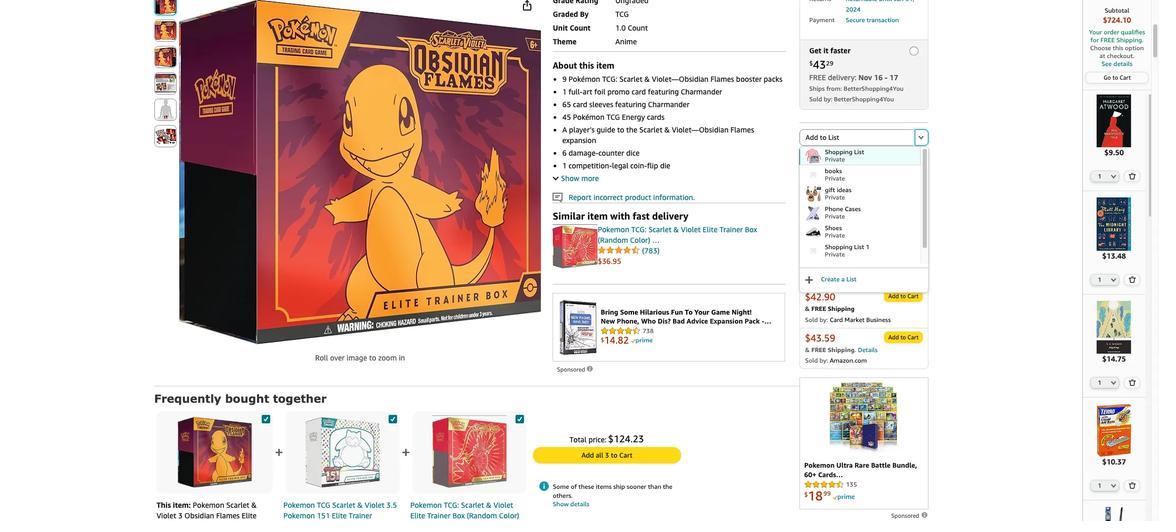 Task type: describe. For each thing, give the bounding box(es) containing it.
about this item 9 pokémon tcg: scarlet & violet—obsidian flames booster packs 1 full-art foil promo card featuring charmander 65 card sleeves featuring charmander 45 pokémon tcg energy cards a player's guide to the scarlet & violet—obsidian flames expansion 6 damage-counter dice 1 competition-legal coin-flip die
[[553, 60, 783, 170]]

new
[[809, 188, 824, 197]]

secure transaction
[[846, 16, 899, 24]]

order
[[1104, 28, 1119, 36]]

2
[[866, 263, 870, 270]]

information.
[[653, 193, 695, 202]]

other
[[820, 233, 841, 242]]

151
[[317, 512, 330, 521]]

1 vertical spatial card
[[573, 100, 587, 109]]

dice
[[626, 148, 640, 157]]

$14.75
[[1102, 355, 1126, 364]]

16
[[874, 73, 883, 82]]

returnable until jan 31, 2024 button
[[846, 0, 915, 13]]

report incorrect product information. link
[[553, 193, 695, 203]]

the inside some of these items ship sooner than the others.
[[663, 483, 672, 491]]

books image
[[805, 167, 821, 183]]

1 checkbox image from the left
[[262, 416, 270, 424]]

create
[[821, 276, 840, 284]]

0 horizontal spatial featuring
[[615, 100, 646, 109]]

shopping list 2 image
[[805, 263, 821, 278]]

$42.90 & free shipping sold by: card market business
[[805, 292, 891, 324]]

sooner
[[627, 483, 646, 491]]

report incorrect product information.
[[563, 193, 695, 202]]

1 down 6 in the left top of the page
[[562, 161, 567, 170]]

radio inactive image
[[909, 47, 918, 56]]

free inside $43.59 & free shipping . details sold by: amazon.com
[[811, 347, 826, 355]]

(random for pokemon tcg: scarlet & violet elite trainer box (random color) …
[[598, 236, 628, 245]]

17
[[890, 73, 898, 82]]

elite inside pokemon tcg scarlet & violet 3.5 pokemon 151 elite trainer
[[332, 512, 347, 521]]

Add to List submit
[[800, 130, 915, 146]]

alert image
[[539, 482, 549, 492]]

add for 'add to cart' submit for $42.90
[[888, 293, 899, 300]]

list for shopping list 2
[[854, 263, 864, 270]]

fast
[[633, 210, 650, 222]]

& inside $43.59 & free shipping . details sold by: amazon.com
[[805, 347, 810, 355]]

shipping for $43.59
[[828, 347, 855, 355]]

$ inside get it faster $ 43 29
[[809, 59, 813, 67]]

shopping list 1 image
[[805, 244, 821, 259]]

0 vertical spatial pokémon
[[569, 74, 600, 83]]

sellers
[[843, 233, 866, 242]]

see
[[1102, 60, 1112, 68]]

gifting
[[862, 154, 884, 163]]

add to cart submit for $42.90
[[885, 292, 922, 302]]

ideas
[[837, 186, 852, 194]]

3.5
[[386, 501, 397, 510]]

1 vertical spatial sponsored link
[[891, 513, 928, 520]]

subtotal $724.10
[[1103, 6, 1131, 24]]

5 private from the top
[[825, 232, 845, 240]]

shoes
[[825, 224, 842, 232]]

3 inside pokemon scarlet & violet 3 obsidian flames elit
[[178, 512, 183, 521]]

bought
[[225, 392, 269, 406]]

1 up peak silicone plus windshield wiper blade, 22-inch (pack of 1)
[[1098, 483, 1101, 490]]

list for shopping list 1 private
[[854, 244, 864, 251]]

& inside $42.90 & free shipping sold by: card market business
[[805, 305, 810, 313]]

sold inside $42.90 & free shipping sold by: card market business
[[805, 316, 818, 324]]

qualifies
[[1121, 28, 1145, 36]]

add all 3 to cart
[[582, 452, 633, 460]]

at
[[1100, 52, 1105, 60]]

violet for pokemon tcg: scarlet & violet elite trainer box (random color) …
[[681, 225, 701, 234]]

0 vertical spatial flames
[[711, 74, 734, 83]]

private inside shopping list private
[[825, 156, 845, 164]]

& inside pokemon tcg: scarlet & violet elite trainer box (random color) …
[[674, 225, 679, 234]]

flames inside pokemon scarlet & violet 3 obsidian flames elit
[[216, 512, 240, 521]]

used
[[834, 188, 850, 197]]

sold inside free delivery: nov 16 - 17 ships from: bettershopping4you sold by: bettershopping4you
[[809, 95, 822, 103]]

registry
[[828, 154, 854, 163]]

by: inside $43.59 & free shipping . details sold by: amazon.com
[[820, 357, 828, 365]]

scarlet inside pokemon tcg: scarlet & violet elite trainer box (random color
[[461, 501, 484, 510]]

these
[[579, 483, 594, 491]]

$13.48
[[1102, 252, 1126, 260]]

$124.23
[[608, 434, 644, 445]]

count for unit count
[[570, 23, 591, 32]]

show details
[[553, 501, 589, 509]]

delete image for $9.50
[[1129, 173, 1136, 180]]

pokemon for pokemon tcg: scarlet & violet elite trainer box (random color) …
[[598, 225, 629, 234]]

1 vertical spatial flames
[[731, 125, 754, 134]]

sleeves
[[589, 100, 613, 109]]

1 inside shopping list 1 private
[[866, 244, 870, 251]]

0 vertical spatial card
[[632, 87, 646, 96]]

counter
[[599, 148, 624, 157]]

pokemon for pokemon scarlet & violet 3 obsidian flames elit
[[193, 501, 224, 510]]

details inside your order qualifies for free shipping. choose this option at checkout. see details
[[1114, 60, 1133, 68]]

shopping list 2
[[825, 263, 870, 270]]

by: inside free delivery: nov 16 - 17 ships from: bettershopping4you sold by: bettershopping4you
[[824, 95, 832, 103]]

list for shopping list private
[[854, 148, 864, 156]]

roll over image to zoom in
[[315, 354, 405, 363]]

private inside shopping list 1 private
[[825, 251, 845, 259]]

tcg: inside about this item 9 pokémon tcg: scarlet & violet—obsidian flames booster packs 1 full-art foil promo card featuring charmander 65 card sleeves featuring charmander 45 pokémon tcg energy cards a player's guide to the scarlet & violet—obsidian flames expansion 6 damage-counter dice 1 competition-legal coin-flip die
[[602, 74, 617, 83]]

foil
[[594, 87, 606, 96]]

0 vertical spatial tcg
[[615, 9, 629, 18]]

$724.10
[[1103, 15, 1131, 24]]

report incorrect product information. image
[[553, 193, 563, 203]]

graded
[[553, 9, 578, 18]]

$43.59
[[805, 333, 835, 345]]

books private
[[825, 167, 845, 183]]

shoes image
[[805, 224, 821, 240]]

image
[[347, 354, 367, 363]]

see details link
[[1088, 60, 1146, 68]]

dropdown image for $9.50
[[1111, 175, 1117, 179]]

private inside phone cases private
[[825, 213, 845, 221]]

leave feedback on sponsored ad element for the bottom sponsored link
[[891, 513, 928, 520]]

(783) link
[[642, 246, 660, 255]]

item:
[[173, 501, 191, 510]]

add for add to list submit
[[806, 134, 818, 142]]

$ inside new & used (54) from $ 39 95
[[809, 199, 812, 205]]

shipping for $42.90
[[828, 305, 855, 313]]

1 left dropdown icon at the right bottom of the page
[[1098, 276, 1101, 283]]

violet for pokemon tcg scarlet & violet 3.5 pokemon 151 elite trainer
[[365, 501, 385, 510]]

packs
[[764, 74, 783, 83]]

pokemon tcg scarlet & violet 3.5 pokemon 151 elite trainer link
[[283, 501, 400, 522]]

add to cart submit for $43.59
[[885, 333, 922, 343]]

1.0
[[615, 23, 626, 32]]

show more
[[561, 174, 599, 183]]

1 horizontal spatial 3
[[605, 452, 609, 460]]

this
[[156, 501, 171, 510]]

show for show more
[[561, 174, 579, 183]]

create a list
[[821, 276, 857, 284]]

1 left delete icon
[[1098, 380, 1101, 387]]

details inside show details link
[[570, 501, 589, 509]]

violet for pokemon tcg: scarlet & violet elite trainer box (random color
[[494, 501, 513, 510]]

get
[[809, 46, 822, 55]]

gift ideas image
[[805, 186, 821, 202]]

shopping for shopping list
[[825, 148, 853, 156]]

tcg: for pokemon tcg: scarlet & violet elite trainer box (random color) …
[[631, 225, 647, 234]]

$43.59 & free shipping . details sold by: amazon.com
[[805, 333, 878, 365]]

items
[[596, 483, 612, 491]]

pokemon tcg scarlet & violet 3.5 pokemon 151 elite trainer
[[283, 501, 397, 521]]

sponsored for the bottom sponsored link
[[891, 513, 921, 520]]

tcg inside about this item 9 pokémon tcg: scarlet & violet—obsidian flames booster packs 1 full-art foil promo card featuring charmander 65 card sleeves featuring charmander 45 pokémon tcg energy cards a player's guide to the scarlet & violet—obsidian flames expansion 6 damage-counter dice 1 competition-legal coin-flip die
[[606, 113, 620, 122]]

& inside pokemon tcg: scarlet & violet elite trainer box (random color
[[486, 501, 492, 510]]

add to cart for $43.59
[[888, 334, 919, 341]]

nov
[[859, 73, 872, 82]]

free inside free delivery: nov 16 - 17 ships from: bettershopping4you sold by: bettershopping4you
[[809, 73, 826, 82]]

this inside your order qualifies for free shipping. choose this option at checkout. see details
[[1113, 44, 1123, 52]]

cards
[[647, 113, 665, 122]]

payment
[[809, 16, 835, 24]]

zoom
[[378, 354, 397, 363]]

in
[[399, 354, 405, 363]]

pokemon tcg: scarlet & violet elite trainer box (random color) … link
[[598, 225, 757, 245]]

31,
[[906, 0, 915, 3]]

competition-
[[569, 161, 612, 170]]

player's
[[569, 125, 595, 134]]

phone
[[825, 205, 843, 213]]

1 up the midnight library: a gma book club pick (a novel) image at the top right
[[1098, 173, 1101, 180]]

from
[[867, 188, 884, 197]]

box for pokemon tcg: scarlet & violet elite trainer box (random color
[[453, 512, 465, 521]]

checkout.
[[1107, 52, 1135, 60]]

product
[[625, 193, 651, 202]]

scarlet inside pokemon tcg scarlet & violet 3.5 pokemon 151 elite trainer
[[332, 501, 355, 510]]

similar item with fast delivery
[[553, 210, 688, 222]]

1 vertical spatial charmander
[[648, 100, 690, 109]]

show more button
[[553, 174, 599, 183]]

pokemon tcg: scarlet & violet elite trainer box (random color) …
[[598, 225, 757, 245]]

some of these items ship sooner than the others.
[[553, 483, 672, 500]]

shipping down the from
[[859, 199, 890, 208]]

shoes private
[[825, 224, 845, 240]]

about
[[553, 60, 577, 71]]

jan
[[894, 0, 904, 3]]



Task type: vqa. For each thing, say whether or not it's contained in the screenshot.
Shipping corresponding to $42.50
yes



Task type: locate. For each thing, give the bounding box(es) containing it.
trainer
[[720, 225, 743, 234], [349, 512, 372, 521], [427, 512, 451, 521]]

sold inside $42.50 & free shipping sold by: sijon
[[805, 275, 818, 283]]

pokémon up "player's"
[[573, 113, 605, 122]]

by: inside $42.90 & free shipping sold by: card market business
[[820, 316, 828, 324]]

phone cases image
[[805, 205, 821, 221]]

others.
[[553, 492, 573, 500]]

0 horizontal spatial trainer
[[349, 512, 372, 521]]

(random inside pokemon tcg: scarlet & violet elite trainer box (random color) …
[[598, 236, 628, 245]]

die
[[660, 161, 670, 170]]

0 vertical spatial sponsored
[[557, 366, 587, 373]]

0 vertical spatial (random
[[598, 236, 628, 245]]

0 vertical spatial sponsored link
[[557, 365, 594, 375]]

0 horizontal spatial count
[[570, 23, 591, 32]]

0 horizontal spatial (random
[[467, 512, 497, 521]]

transaction
[[867, 16, 899, 24]]

violet inside pokemon tcg scarlet & violet 3.5 pokemon 151 elite trainer
[[365, 501, 385, 510]]

until
[[879, 0, 892, 3]]

1 delete image from the top
[[1129, 173, 1136, 180]]

0 horizontal spatial the
[[626, 125, 637, 134]]

scarlet inside pokemon scarlet & violet 3 obsidian flames elit
[[226, 501, 249, 510]]

1 add to cart from the top
[[888, 293, 919, 300]]

shopping inside shopping list private
[[825, 148, 853, 156]]

delete image
[[1129, 173, 1136, 180], [1129, 276, 1136, 283], [1129, 483, 1136, 490]]

0 vertical spatial leave feedback on sponsored ad element
[[557, 366, 594, 373]]

books
[[825, 167, 842, 175]]

list left the 2
[[854, 263, 864, 270]]

3 delete image from the top
[[1129, 483, 1136, 490]]

checkbox image
[[388, 416, 397, 424]]

pokemon
[[598, 225, 629, 234], [193, 501, 224, 510], [283, 501, 315, 510], [410, 501, 442, 510], [283, 512, 315, 521]]

new & used (54) from $ 39 95
[[809, 188, 884, 209]]

frequently
[[154, 392, 221, 406]]

1 down other sellers on amazon
[[866, 244, 870, 251]]

6 private from the top
[[825, 251, 845, 259]]

&
[[644, 74, 650, 83], [664, 125, 670, 134], [856, 154, 861, 163], [826, 188, 832, 197], [832, 199, 838, 208], [674, 225, 679, 234], [805, 264, 810, 272], [805, 305, 810, 313], [805, 347, 810, 355], [251, 501, 257, 510], [357, 501, 363, 510], [486, 501, 492, 510]]

bettershopping4you down 16
[[844, 85, 904, 93]]

malgudi days (penguin classics) image
[[1088, 301, 1141, 354]]

0 horizontal spatial sponsored link
[[557, 365, 594, 375]]

violet
[[681, 225, 701, 234], [365, 501, 385, 510], [494, 501, 513, 510], [156, 512, 176, 521]]

tcg up 1.0
[[615, 9, 629, 18]]

$42.50 & free shipping sold by: sijon
[[805, 250, 855, 283]]

1 $ from the top
[[809, 59, 813, 67]]

free down $42.50
[[811, 264, 826, 272]]

add to cart for $42.90
[[888, 293, 919, 300]]

pokemon for pokemon tcg scarlet & violet 3.5 pokemon 151 elite trainer
[[283, 501, 315, 510]]

0 vertical spatial details
[[1114, 60, 1133, 68]]

list up shopping list private
[[828, 134, 839, 142]]

0 vertical spatial item
[[596, 60, 614, 71]]

1 vertical spatial $
[[809, 199, 812, 205]]

by: down from:
[[824, 95, 832, 103]]

show for show details
[[553, 501, 569, 509]]

similar
[[553, 210, 585, 222]]

the down 'energy'
[[626, 125, 637, 134]]

sold left create
[[805, 275, 818, 283]]

faster
[[831, 46, 851, 55]]

it
[[823, 46, 829, 55]]

9
[[562, 74, 567, 83]]

free inside $42.50 & free shipping sold by: sijon
[[811, 264, 826, 272]]

3 shopping from the top
[[825, 263, 853, 270]]

1 horizontal spatial card
[[632, 87, 646, 96]]

energy
[[622, 113, 645, 122]]

dropdown image for $14.75
[[1111, 381, 1117, 385]]

1 vertical spatial the
[[663, 483, 672, 491]]

flames down booster
[[731, 125, 754, 134]]

tcg: inside pokemon tcg: scarlet & violet elite trainer box (random color) …
[[631, 225, 647, 234]]

trainer for pokemon tcg: scarlet & violet elite trainer box (random color
[[427, 512, 451, 521]]

1 add to cart submit from the top
[[885, 292, 922, 302]]

1
[[562, 87, 567, 96], [562, 161, 567, 170], [1098, 173, 1101, 180], [866, 244, 870, 251], [1098, 276, 1101, 283], [1098, 380, 1101, 387], [1098, 483, 1101, 490]]

(random inside pokemon tcg: scarlet & violet elite trainer box (random color
[[467, 512, 497, 521]]

trainer inside pokemon tcg scarlet & violet 3.5 pokemon 151 elite trainer
[[349, 512, 372, 521]]

cases
[[845, 205, 861, 213]]

& inside $42.50 & free shipping sold by: sijon
[[805, 264, 810, 272]]

1 vertical spatial violet—obsidian
[[672, 125, 729, 134]]

pokemon scarlet & violet 3 obsidian flames elite trainer box image
[[178, 416, 252, 490]]

$10.37
[[1102, 458, 1126, 467]]

delivery
[[652, 210, 688, 222]]

this item:
[[156, 501, 193, 510]]

2 horizontal spatial trainer
[[720, 225, 743, 234]]

43
[[813, 58, 826, 72]]

item up foil
[[596, 60, 614, 71]]

$42.90
[[805, 292, 835, 303]]

& inside pokemon scarlet & violet 3 obsidian flames elit
[[251, 501, 257, 510]]

dropdown image
[[918, 136, 924, 140], [918, 156, 924, 160], [1111, 175, 1117, 179], [1111, 381, 1117, 385], [1111, 485, 1117, 489]]

1 horizontal spatial trainer
[[427, 512, 451, 521]]

shopping up "sijon"
[[825, 263, 853, 270]]

0 horizontal spatial this
[[579, 60, 594, 71]]

tcg up "151"
[[317, 501, 330, 510]]

count right 1.0
[[628, 23, 648, 32]]

ships
[[809, 85, 825, 93]]

to
[[1113, 74, 1118, 81], [617, 125, 624, 134], [820, 134, 827, 142], [820, 154, 827, 163], [901, 293, 906, 300], [901, 334, 906, 341], [369, 354, 376, 363], [611, 452, 618, 460]]

0 horizontal spatial leave feedback on sponsored ad element
[[557, 366, 594, 373]]

2 vertical spatial shopping
[[825, 263, 853, 270]]

2 horizontal spatial elite
[[703, 225, 718, 234]]

pokemon inside pokemon tcg: scarlet & violet elite trainer box (random color) …
[[598, 225, 629, 234]]

1 horizontal spatial count
[[628, 23, 648, 32]]

1 vertical spatial tcg
[[606, 113, 620, 122]]

2 add to cart from the top
[[888, 334, 919, 341]]

shipping inside $42.50 & free shipping sold by: sijon
[[828, 264, 855, 272]]

this up "see details" link
[[1113, 44, 1123, 52]]

full-
[[569, 87, 583, 96]]

delete image up peak silicone plus windshield wiper blade, 22-inch (pack of 1)
[[1129, 483, 1136, 490]]

95
[[822, 199, 829, 205]]

damage-
[[569, 148, 599, 157]]

0 vertical spatial 3
[[605, 452, 609, 460]]

2024
[[846, 6, 861, 13]]

& inside pokemon tcg scarlet & violet 3.5 pokemon 151 elite trainer
[[357, 501, 363, 510]]

3 right the all
[[605, 452, 609, 460]]

flames right obsidian
[[216, 512, 240, 521]]

the handmaid&#39;s tale image
[[1088, 95, 1141, 148]]

0 vertical spatial box
[[745, 225, 757, 234]]

1 left full-
[[562, 87, 567, 96]]

add to list option group
[[799, 130, 928, 146]]

bettershopping4you
[[844, 85, 904, 93], [834, 95, 894, 103]]

the inside about this item 9 pokémon tcg: scarlet & violet—obsidian flames booster packs 1 full-art foil promo card featuring charmander 65 card sleeves featuring charmander 45 pokémon tcg energy cards a player's guide to the scarlet & violet—obsidian flames expansion 6 damage-counter dice 1 competition-legal coin-flip die
[[626, 125, 637, 134]]

0 horizontal spatial details
[[570, 501, 589, 509]]

1 shopping from the top
[[825, 148, 853, 156]]

pokemon inside pokemon scarlet & violet 3 obsidian flames elit
[[193, 501, 224, 510]]

2 horizontal spatial tcg:
[[631, 225, 647, 234]]

delete image for $10.37
[[1129, 483, 1136, 490]]

obsidian
[[184, 512, 214, 521]]

featuring up cards
[[648, 87, 679, 96]]

1 count from the left
[[570, 23, 591, 32]]

dropdown image inside add to list option group
[[918, 136, 924, 140]]

2 vertical spatial tcg
[[317, 501, 330, 510]]

0 horizontal spatial elite
[[332, 512, 347, 521]]

the right the than
[[663, 483, 672, 491]]

shopping
[[825, 148, 853, 156], [825, 244, 853, 251], [825, 263, 853, 270]]

1 vertical spatial this
[[579, 60, 594, 71]]

(54)
[[852, 188, 866, 197]]

delete image right dropdown icon at the right bottom of the page
[[1129, 276, 1136, 283]]

0 horizontal spatial box
[[453, 512, 465, 521]]

None radio
[[915, 130, 928, 146]]

0 vertical spatial $
[[809, 59, 813, 67]]

1 vertical spatial item
[[587, 210, 608, 222]]

shopping up the books
[[825, 148, 853, 156]]

details down of at the left of the page
[[570, 501, 589, 509]]

shipping up amazon.com
[[828, 347, 855, 355]]

the midnight library: a gma book club pick (a novel) image
[[1088, 198, 1141, 251]]

extender expand image
[[553, 175, 559, 181]]

list down other sellers on amazon
[[854, 244, 864, 251]]

0 vertical spatial featuring
[[648, 87, 679, 96]]

charmander
[[681, 87, 722, 96], [648, 100, 690, 109]]

secure transaction button
[[846, 15, 899, 24]]

pokemon scarlet &amp; violet 3 obsidian flames elite trainer box image
[[179, 0, 541, 345]]

2 checkbox image from the left
[[515, 416, 524, 424]]

sold down '$43.59' at bottom right
[[805, 357, 818, 365]]

0 vertical spatial this
[[1113, 44, 1123, 52]]

show down others.
[[553, 501, 569, 509]]

0 vertical spatial add to cart
[[888, 293, 919, 300]]

1 horizontal spatial elite
[[410, 512, 425, 521]]

terro t300b liquid ant killer, 12 bait stations image
[[1088, 404, 1141, 458]]

shopping list image
[[805, 148, 821, 164]]

this right about
[[579, 60, 594, 71]]

by: down '$43.59' at bottom right
[[820, 357, 828, 365]]

2 shopping from the top
[[825, 244, 853, 251]]

shipping for $42.50
[[828, 264, 855, 272]]

add up business
[[888, 293, 899, 300]]

unit
[[553, 23, 568, 32]]

0 vertical spatial delete image
[[1129, 173, 1136, 180]]

Add to Cart submit
[[885, 292, 922, 302], [885, 333, 922, 343]]

show right extender expand icon
[[561, 174, 579, 183]]

tcg inside pokemon tcg scarlet & violet 3.5 pokemon 151 elite trainer
[[317, 501, 330, 510]]

bettershopping4you down nov
[[834, 95, 894, 103]]

Add to List radio
[[799, 130, 915, 146]]

pokemon inside pokemon tcg: scarlet & violet elite trainer box (random color
[[410, 501, 442, 510]]

card right promo
[[632, 87, 646, 96]]

2 vertical spatial delete image
[[1129, 483, 1136, 490]]

2 add to cart submit from the top
[[885, 333, 922, 343]]

your
[[1089, 28, 1102, 36]]

2 private from the top
[[825, 175, 845, 183]]

4 private from the top
[[825, 213, 845, 221]]

by
[[580, 9, 589, 18]]

free down the $42.90
[[811, 305, 826, 313]]

shopping inside shopping list 1 private
[[825, 244, 853, 251]]

elite for pokemon tcg: scarlet & violet elite trainer box (random color
[[410, 512, 425, 521]]

1 horizontal spatial sponsored
[[891, 513, 921, 520]]

add for 'add to cart' submit corresponding to $43.59
[[888, 334, 899, 341]]

option
[[1125, 44, 1144, 52]]

1 horizontal spatial this
[[1113, 44, 1123, 52]]

add for add all 3 to cart submit
[[582, 452, 594, 460]]

add inside 'option'
[[806, 134, 818, 142]]

+ for pokemon tcg: scarlet & violet elite trainer box (random color
[[402, 444, 410, 462]]

get it faster $ 43 29
[[809, 46, 851, 72]]

trainer inside pokemon tcg: scarlet & violet elite trainer box (random color) …
[[720, 225, 743, 234]]

sold inside $43.59 & free shipping . details sold by: amazon.com
[[805, 357, 818, 365]]

1 horizontal spatial featuring
[[648, 87, 679, 96]]

0 vertical spatial add to cart submit
[[885, 292, 922, 302]]

tcg: for pokemon tcg: scarlet & violet elite trainer box (random color
[[444, 501, 459, 510]]

pokémon up art at the top
[[569, 74, 600, 83]]

pokemon tcg: scarlet & violet elite trainer box (random color) … image
[[432, 416, 506, 490]]

go to cart
[[1104, 74, 1131, 81]]

box inside pokemon tcg: scarlet & violet elite trainer box (random color
[[453, 512, 465, 521]]

0 vertical spatial bettershopping4you
[[844, 85, 904, 93]]

None submit
[[155, 0, 176, 15], [155, 20, 176, 41], [155, 46, 176, 68], [155, 73, 176, 94], [155, 99, 176, 120], [155, 126, 176, 147], [915, 130, 928, 146], [1125, 171, 1140, 182], [1125, 275, 1140, 285], [1125, 378, 1140, 389], [1125, 481, 1140, 492], [155, 0, 176, 15], [155, 20, 176, 41], [155, 46, 176, 68], [155, 73, 176, 94], [155, 99, 176, 120], [155, 126, 176, 147], [915, 130, 928, 146], [1125, 171, 1140, 182], [1125, 275, 1140, 285], [1125, 378, 1140, 389], [1125, 481, 1140, 492]]

pokemon scarlet & violet 3 obsidian flames elit
[[156, 501, 257, 522]]

list inside shopping list private
[[854, 148, 864, 156]]

2 horizontal spatial +
[[805, 271, 814, 290]]

leave feedback on sponsored ad element
[[557, 366, 594, 373], [891, 513, 928, 520]]

trainer for pokemon tcg: scarlet & violet elite trainer box (random color) …
[[720, 225, 743, 234]]

elite for pokemon tcg: scarlet & violet elite trainer box (random color) …
[[703, 225, 718, 234]]

shipping up card
[[828, 305, 855, 313]]

some
[[553, 483, 569, 491]]

1 horizontal spatial sponsored link
[[891, 513, 928, 520]]

2 vertical spatial tcg:
[[444, 501, 459, 510]]

count down 'by'
[[570, 23, 591, 32]]

free up ships on the top of the page
[[809, 73, 826, 82]]

free right 'for'
[[1101, 36, 1115, 44]]

list inside 'option'
[[828, 134, 839, 142]]

market
[[845, 316, 865, 324]]

& inside new & used (54) from $ 39 95
[[826, 188, 832, 197]]

6
[[562, 148, 567, 157]]

1 horizontal spatial details
[[1114, 60, 1133, 68]]

total
[[570, 436, 587, 445]]

to inside about this item 9 pokémon tcg: scarlet & violet—obsidian flames booster packs 1 full-art foil promo card featuring charmander 65 card sleeves featuring charmander 45 pokémon tcg energy cards a player's guide to the scarlet & violet—obsidian flames expansion 6 damage-counter dice 1 competition-legal coin-flip die
[[617, 125, 624, 134]]

1 horizontal spatial (random
[[598, 236, 628, 245]]

1 vertical spatial leave feedback on sponsored ad element
[[891, 513, 928, 520]]

count
[[570, 23, 591, 32], [628, 23, 648, 32]]

more
[[581, 174, 599, 183]]

by: left "sijon"
[[820, 275, 828, 283]]

1 vertical spatial (random
[[467, 512, 497, 521]]

1 vertical spatial show
[[553, 501, 569, 509]]

featuring up 'energy'
[[615, 100, 646, 109]]

violet inside pokemon tcg: scarlet & violet elite trainer box (random color
[[494, 501, 513, 510]]

0 vertical spatial violet—obsidian
[[652, 74, 709, 83]]

add to cart submit down business
[[885, 333, 922, 343]]

0 vertical spatial shopping
[[825, 148, 853, 156]]

1 vertical spatial bettershopping4you
[[834, 95, 894, 103]]

add to cart down business
[[888, 334, 919, 341]]

by:
[[824, 95, 832, 103], [820, 275, 828, 283], [820, 316, 828, 324], [820, 357, 828, 365]]

1 vertical spatial delete image
[[1129, 276, 1136, 283]]

violet inside pokemon scarlet & violet 3 obsidian flames elit
[[156, 512, 176, 521]]

1 vertical spatial add to cart submit
[[885, 333, 922, 343]]

list down add to list submit
[[854, 148, 864, 156]]

anime
[[615, 37, 637, 46]]

$9.50
[[1105, 148, 1124, 157]]

sponsored
[[557, 366, 587, 373], [891, 513, 921, 520]]

from:
[[826, 85, 842, 93]]

1 vertical spatial 3
[[178, 512, 183, 521]]

1 horizontal spatial checkbox image
[[515, 416, 524, 424]]

shipping inside $43.59 & free shipping . details sold by: amazon.com
[[828, 347, 855, 355]]

1 horizontal spatial tcg:
[[602, 74, 617, 83]]

go to cart link
[[1086, 72, 1148, 83]]

legal
[[612, 161, 628, 170]]

add to cart up business
[[888, 293, 919, 300]]

1 vertical spatial box
[[453, 512, 465, 521]]

-
[[885, 73, 888, 82]]

1 vertical spatial sponsored
[[891, 513, 921, 520]]

details up go to cart at the right top
[[1114, 60, 1133, 68]]

cart
[[1120, 74, 1131, 81], [908, 293, 919, 300], [908, 334, 919, 341], [619, 452, 633, 460]]

sold up '$43.59' at bottom right
[[805, 316, 818, 324]]

1 horizontal spatial box
[[745, 225, 757, 234]]

than
[[648, 483, 661, 491]]

scarlet inside pokemon tcg: scarlet & violet elite trainer box (random color) …
[[649, 225, 672, 234]]

trainer inside pokemon tcg: scarlet & violet elite trainer box (random color
[[427, 512, 451, 521]]

tcg: inside pokemon tcg: scarlet & violet elite trainer box (random color
[[444, 501, 459, 510]]

1 vertical spatial tcg:
[[631, 225, 647, 234]]

delete image up the midnight library: a gma book club pick (a novel) image at the top right
[[1129, 173, 1136, 180]]

violet—obsidian
[[652, 74, 709, 83], [672, 125, 729, 134]]

0 horizontal spatial +
[[275, 444, 283, 462]]

free down '$43.59' at bottom right
[[811, 347, 826, 355]]

sponsored for the topmost sponsored link
[[557, 366, 587, 373]]

1 horizontal spatial leave feedback on sponsored ad element
[[891, 513, 928, 520]]

violet inside pokemon tcg: scarlet & violet elite trainer box (random color) …
[[681, 225, 701, 234]]

by: left card
[[820, 316, 828, 324]]

shipping up "sijon"
[[828, 264, 855, 272]]

checkbox image
[[262, 416, 270, 424], [515, 416, 524, 424]]

0 vertical spatial show
[[561, 174, 579, 183]]

dropdown image
[[1111, 278, 1117, 282]]

private inside gift ideas private
[[825, 194, 845, 202]]

art
[[583, 87, 593, 96]]

box inside pokemon tcg: scarlet & violet elite trainer box (random color) …
[[745, 225, 757, 234]]

add left the all
[[582, 452, 594, 460]]

1 vertical spatial add to cart
[[888, 334, 919, 341]]

2 vertical spatial flames
[[216, 512, 240, 521]]

count for 1.0 count
[[628, 23, 648, 32]]

$ down get
[[809, 59, 813, 67]]

returnable
[[846, 0, 877, 3]]

0 horizontal spatial 3
[[178, 512, 183, 521]]

1 horizontal spatial the
[[663, 483, 672, 491]]

pokemon tcg scarlet & violet 3.5 pokemon 151 elite trainer image
[[306, 416, 380, 490]]

0 horizontal spatial card
[[573, 100, 587, 109]]

peak silicone plus windshield wiper blade, 22-inch (pack of 1) image
[[1088, 508, 1141, 522]]

add up shopping list icon
[[806, 134, 818, 142]]

1 vertical spatial pokémon
[[573, 113, 605, 122]]

29
[[826, 59, 834, 67]]

1 private from the top
[[825, 156, 845, 164]]

card down full-
[[573, 100, 587, 109]]

tcg:
[[602, 74, 617, 83], [631, 225, 647, 234], [444, 501, 459, 510]]

0 vertical spatial tcg:
[[602, 74, 617, 83]]

list inside shopping list 1 private
[[854, 244, 864, 251]]

item down incorrect
[[587, 210, 608, 222]]

shopping down other on the top right of page
[[825, 244, 853, 251]]

(random for pokemon tcg: scarlet & violet elite trainer box (random color
[[467, 512, 497, 521]]

sold down ships on the top of the page
[[809, 95, 822, 103]]

sponsored link
[[557, 365, 594, 375], [891, 513, 928, 520]]

free inside $42.90 & free shipping sold by: card market business
[[811, 305, 826, 313]]

pokemon for pokemon tcg: scarlet & violet elite trainer box (random color
[[410, 501, 442, 510]]

$ down new
[[809, 199, 812, 205]]

dropdown image for $10.37
[[1111, 485, 1117, 489]]

the
[[626, 125, 637, 134], [663, 483, 672, 491]]

delete image
[[1129, 380, 1136, 387]]

3 private from the top
[[825, 194, 845, 202]]

2 delete image from the top
[[1129, 276, 1136, 283]]

free down used
[[840, 199, 857, 208]]

by: inside $42.50 & free shipping sold by: sijon
[[820, 275, 828, 283]]

free inside your order qualifies for free shipping. choose this option at checkout. see details
[[1101, 36, 1115, 44]]

3 down item:
[[178, 512, 183, 521]]

shipping inside $42.90 & free shipping sold by: card market business
[[828, 305, 855, 313]]

0 vertical spatial charmander
[[681, 87, 722, 96]]

box for pokemon tcg: scarlet & violet elite trainer box (random color) …
[[745, 225, 757, 234]]

+ for pokemon tcg scarlet & violet 3.5 pokemon 151 elite trainer
[[275, 444, 283, 462]]

2 count from the left
[[628, 23, 648, 32]]

elite inside pokemon tcg: scarlet & violet elite trainer box (random color) …
[[703, 225, 718, 234]]

add up books icon
[[806, 154, 818, 163]]

Add all 3 to Cart submit
[[533, 448, 680, 464]]

amazon
[[879, 233, 907, 242]]

tcg up guide
[[606, 113, 620, 122]]

on
[[868, 233, 877, 242]]

add down business
[[888, 334, 899, 341]]

delete image for $13.48
[[1129, 276, 1136, 283]]

1 vertical spatial featuring
[[615, 100, 646, 109]]

1 horizontal spatial +
[[402, 444, 410, 462]]

1 vertical spatial shopping
[[825, 244, 853, 251]]

theme
[[553, 37, 577, 46]]

add to cart submit up business
[[885, 292, 922, 302]]

0 horizontal spatial checkbox image
[[262, 416, 270, 424]]

to inside 'option'
[[820, 134, 827, 142]]

0 vertical spatial the
[[626, 125, 637, 134]]

& free shipping
[[832, 199, 890, 208]]

2 $ from the top
[[809, 199, 812, 205]]

shopping for shopping list 1
[[825, 244, 853, 251]]

0 horizontal spatial sponsored
[[557, 366, 587, 373]]

list right a at the bottom of the page
[[846, 276, 857, 284]]

free delivery: nov 16 - 17 ships from: bettershopping4you sold by: bettershopping4you
[[809, 73, 904, 103]]

item inside about this item 9 pokémon tcg: scarlet & violet—obsidian flames booster packs 1 full-art foil promo card featuring charmander 65 card sleeves featuring charmander 45 pokémon tcg energy cards a player's guide to the scarlet & violet—obsidian flames expansion 6 damage-counter dice 1 competition-legal coin-flip die
[[596, 60, 614, 71]]

leave feedback on sponsored ad element for the topmost sponsored link
[[557, 366, 594, 373]]

1 vertical spatial details
[[570, 501, 589, 509]]

booster
[[736, 74, 762, 83]]

elite inside pokemon tcg: scarlet & violet elite trainer box (random color
[[410, 512, 425, 521]]

this inside about this item 9 pokémon tcg: scarlet & violet—obsidian flames booster packs 1 full-art foil promo card featuring charmander 65 card sleeves featuring charmander 45 pokémon tcg energy cards a player's guide to the scarlet & violet—obsidian flames expansion 6 damage-counter dice 1 competition-legal coin-flip die
[[579, 60, 594, 71]]

flames left booster
[[711, 74, 734, 83]]

0 horizontal spatial tcg:
[[444, 501, 459, 510]]



